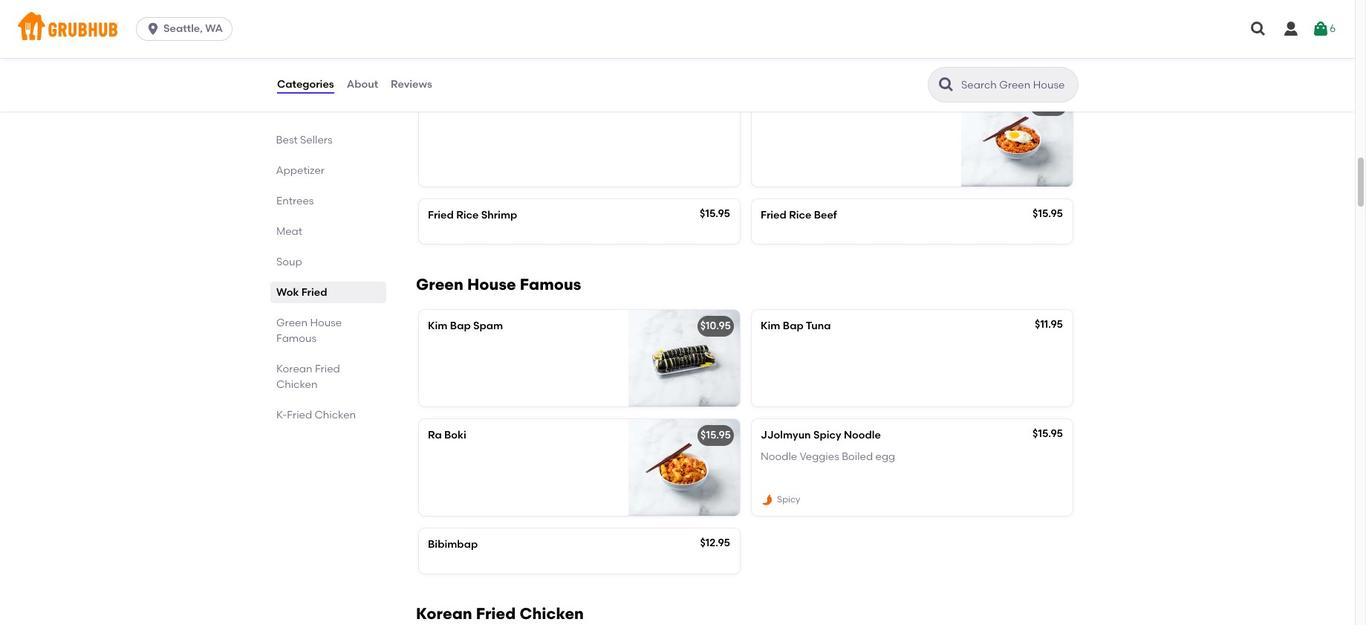 Task type: describe. For each thing, give the bounding box(es) containing it.
tuna
[[806, 320, 831, 333]]

fried rice kimchee
[[761, 100, 859, 112]]

green inside green house famous
[[276, 317, 308, 329]]

jjolmyun
[[761, 429, 811, 442]]

kim for kim bap tuna
[[761, 320, 781, 333]]

chicken katsu
[[428, 100, 501, 112]]

0 horizontal spatial wok fried
[[276, 286, 327, 299]]

best
[[276, 134, 298, 146]]

0 horizontal spatial spicy
[[777, 494, 801, 505]]

1 vertical spatial famous
[[276, 332, 317, 345]]

1 horizontal spatial spicy
[[814, 429, 842, 442]]

1 horizontal spatial noodle
[[844, 429, 881, 442]]

main navigation navigation
[[0, 0, 1356, 58]]

seattle, wa
[[164, 22, 223, 35]]

1 vertical spatial green house famous
[[276, 317, 342, 345]]

spam
[[473, 320, 503, 333]]

soup
[[276, 256, 302, 268]]

fried rice beef
[[761, 209, 837, 222]]

shrimp
[[481, 209, 518, 222]]

reviews
[[391, 78, 432, 91]]

kim bap tuna
[[761, 320, 831, 333]]

egg
[[876, 450, 896, 463]]

0 vertical spatial korean
[[276, 363, 313, 375]]

categories
[[277, 78, 334, 91]]

spicy image
[[761, 493, 774, 507]]

jjolmyun spicy noodle
[[761, 429, 881, 442]]

0 horizontal spatial noodle
[[761, 450, 798, 463]]

kim for kim bap spam
[[428, 320, 448, 333]]

rice for kimchee
[[789, 100, 812, 112]]

1 horizontal spatial house
[[467, 275, 516, 294]]

appetizer
[[276, 164, 325, 177]]

1 horizontal spatial wok fried
[[416, 55, 495, 74]]

about
[[347, 78, 378, 91]]

veggies
[[800, 450, 840, 463]]

k-fried chicken
[[276, 409, 356, 421]]

rice for shrimp
[[456, 209, 479, 222]]

1 horizontal spatial famous
[[520, 275, 582, 294]]

fried rice kimchee image
[[962, 90, 1073, 187]]



Task type: locate. For each thing, give the bounding box(es) containing it.
1 vertical spatial house
[[310, 317, 342, 329]]

noodle down jjolmyun
[[761, 450, 798, 463]]

0 horizontal spatial famous
[[276, 332, 317, 345]]

house
[[467, 275, 516, 294], [310, 317, 342, 329]]

wok fried down the soup
[[276, 286, 327, 299]]

1 horizontal spatial korean fried chicken
[[416, 604, 584, 623]]

katsu
[[472, 100, 501, 112]]

fried rice shrimp
[[428, 209, 518, 222]]

reviews button
[[390, 58, 433, 111]]

fried
[[455, 55, 495, 74], [761, 100, 787, 112], [428, 209, 454, 222], [761, 209, 787, 222], [302, 286, 327, 299], [315, 363, 340, 375], [287, 409, 312, 421], [476, 604, 516, 623]]

rice
[[789, 100, 812, 112], [456, 209, 479, 222], [789, 209, 812, 222]]

kim
[[428, 320, 448, 333], [761, 320, 781, 333]]

ra boki
[[428, 429, 467, 442]]

Search Green House search field
[[960, 78, 1074, 92]]

spicy right spicy image
[[777, 494, 801, 505]]

ra boki image
[[629, 419, 740, 516]]

rice left beef
[[789, 209, 812, 222]]

1 horizontal spatial wok
[[416, 55, 451, 74]]

0 horizontal spatial korean
[[276, 363, 313, 375]]

spicy up noodle veggies  boiled egg on the right bottom of the page
[[814, 429, 842, 442]]

beef
[[814, 209, 837, 222]]

kim left spam
[[428, 320, 448, 333]]

korean fried chicken
[[276, 363, 340, 391], [416, 604, 584, 623]]

bibimbap
[[428, 538, 478, 551]]

1 vertical spatial wok fried
[[276, 286, 327, 299]]

2 bap from the left
[[783, 320, 804, 333]]

0 horizontal spatial kim
[[428, 320, 448, 333]]

1 horizontal spatial green house famous
[[416, 275, 582, 294]]

meat
[[276, 225, 303, 238]]

1 horizontal spatial green
[[416, 275, 464, 294]]

boiled
[[842, 450, 873, 463]]

green house famous up spam
[[416, 275, 582, 294]]

0 vertical spatial noodle
[[844, 429, 881, 442]]

$15.95
[[700, 98, 731, 111], [1034, 100, 1064, 112], [700, 207, 731, 220], [1033, 207, 1064, 220], [1033, 428, 1064, 440], [701, 429, 731, 442]]

2 kim from the left
[[761, 320, 781, 333]]

1 vertical spatial korean fried chicken
[[416, 604, 584, 623]]

bap left spam
[[450, 320, 471, 333]]

0 horizontal spatial house
[[310, 317, 342, 329]]

seattle,
[[164, 22, 203, 35]]

rice left kimchee
[[789, 100, 812, 112]]

$12.95
[[701, 537, 731, 550]]

best sellers
[[276, 134, 333, 146]]

kimchee
[[814, 100, 859, 112]]

noodle up boiled
[[844, 429, 881, 442]]

0 horizontal spatial korean fried chicken
[[276, 363, 340, 391]]

0 vertical spatial spicy
[[814, 429, 842, 442]]

noodle
[[844, 429, 881, 442], [761, 450, 798, 463]]

1 vertical spatial green
[[276, 317, 308, 329]]

wok fried up chicken katsu at the top of page
[[416, 55, 495, 74]]

1 horizontal spatial korean
[[416, 604, 472, 623]]

categories button
[[276, 58, 335, 111]]

ra
[[428, 429, 442, 442]]

0 vertical spatial wok fried
[[416, 55, 495, 74]]

kim bap spam
[[428, 320, 503, 333]]

bap for tuna
[[783, 320, 804, 333]]

1 bap from the left
[[450, 320, 471, 333]]

green
[[416, 275, 464, 294], [276, 317, 308, 329]]

0 vertical spatial green house famous
[[416, 275, 582, 294]]

famous
[[520, 275, 582, 294], [276, 332, 317, 345]]

rice for beef
[[789, 209, 812, 222]]

seattle, wa button
[[136, 17, 239, 41]]

svg image inside seattle, wa button
[[146, 22, 161, 36]]

sellers
[[301, 134, 333, 146]]

boki
[[444, 429, 467, 442]]

0 vertical spatial korean fried chicken
[[276, 363, 340, 391]]

1 vertical spatial noodle
[[761, 450, 798, 463]]

green house famous
[[416, 275, 582, 294], [276, 317, 342, 345]]

1 kim from the left
[[428, 320, 448, 333]]

wok fried
[[416, 55, 495, 74], [276, 286, 327, 299]]

wa
[[205, 22, 223, 35]]

0 horizontal spatial bap
[[450, 320, 471, 333]]

0 horizontal spatial green
[[276, 317, 308, 329]]

korean up "k-"
[[276, 363, 313, 375]]

chicken
[[428, 100, 470, 112], [276, 378, 318, 391], [315, 409, 356, 421], [520, 604, 584, 623]]

0 vertical spatial famous
[[520, 275, 582, 294]]

bap
[[450, 320, 471, 333], [783, 320, 804, 333]]

6 button
[[1312, 16, 1336, 42]]

green down the soup
[[276, 317, 308, 329]]

wok
[[416, 55, 451, 74], [276, 286, 299, 299]]

bap left tuna
[[783, 320, 804, 333]]

kim left tuna
[[761, 320, 781, 333]]

noodle veggies  boiled egg
[[761, 450, 896, 463]]

rice left shrimp
[[456, 209, 479, 222]]

0 horizontal spatial wok
[[276, 286, 299, 299]]

korean down bibimbap on the left
[[416, 604, 472, 623]]

1 vertical spatial spicy
[[777, 494, 801, 505]]

spicy
[[814, 429, 842, 442], [777, 494, 801, 505]]

1 horizontal spatial bap
[[783, 320, 804, 333]]

0 vertical spatial wok
[[416, 55, 451, 74]]

search icon image
[[938, 76, 956, 94]]

k-
[[276, 409, 287, 421]]

0 vertical spatial house
[[467, 275, 516, 294]]

0 horizontal spatial green house famous
[[276, 317, 342, 345]]

entrees
[[276, 195, 314, 207]]

svg image inside 6 button
[[1312, 20, 1330, 38]]

green house famous down the soup
[[276, 317, 342, 345]]

korean
[[276, 363, 313, 375], [416, 604, 472, 623]]

$11.95
[[1035, 318, 1064, 331]]

$10.95
[[701, 320, 731, 333]]

about button
[[346, 58, 379, 111]]

bap for spam
[[450, 320, 471, 333]]

svg image
[[1250, 20, 1268, 38], [1283, 20, 1301, 38], [1312, 20, 1330, 38], [146, 22, 161, 36]]

wok up reviews
[[416, 55, 451, 74]]

0 vertical spatial green
[[416, 275, 464, 294]]

1 vertical spatial korean
[[416, 604, 472, 623]]

1 horizontal spatial kim
[[761, 320, 781, 333]]

1 vertical spatial wok
[[276, 286, 299, 299]]

kim bap spam image
[[629, 310, 740, 407]]

wok down the soup
[[276, 286, 299, 299]]

6
[[1330, 22, 1336, 35]]

green up kim bap spam
[[416, 275, 464, 294]]



Task type: vqa. For each thing, say whether or not it's contained in the screenshot.
address
no



